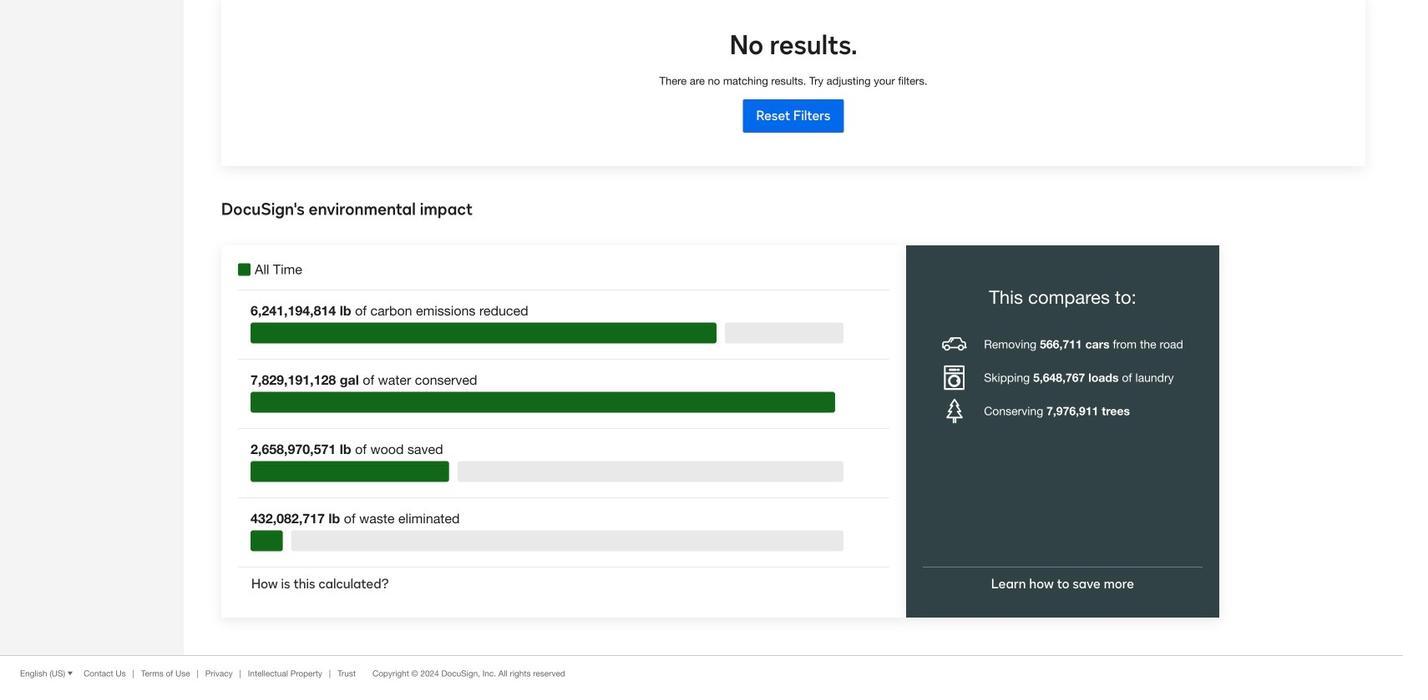 Task type: locate. For each thing, give the bounding box(es) containing it.
more info region
[[0, 656, 1403, 692]]



Task type: vqa. For each thing, say whether or not it's contained in the screenshot.
MORE INFO region
yes



